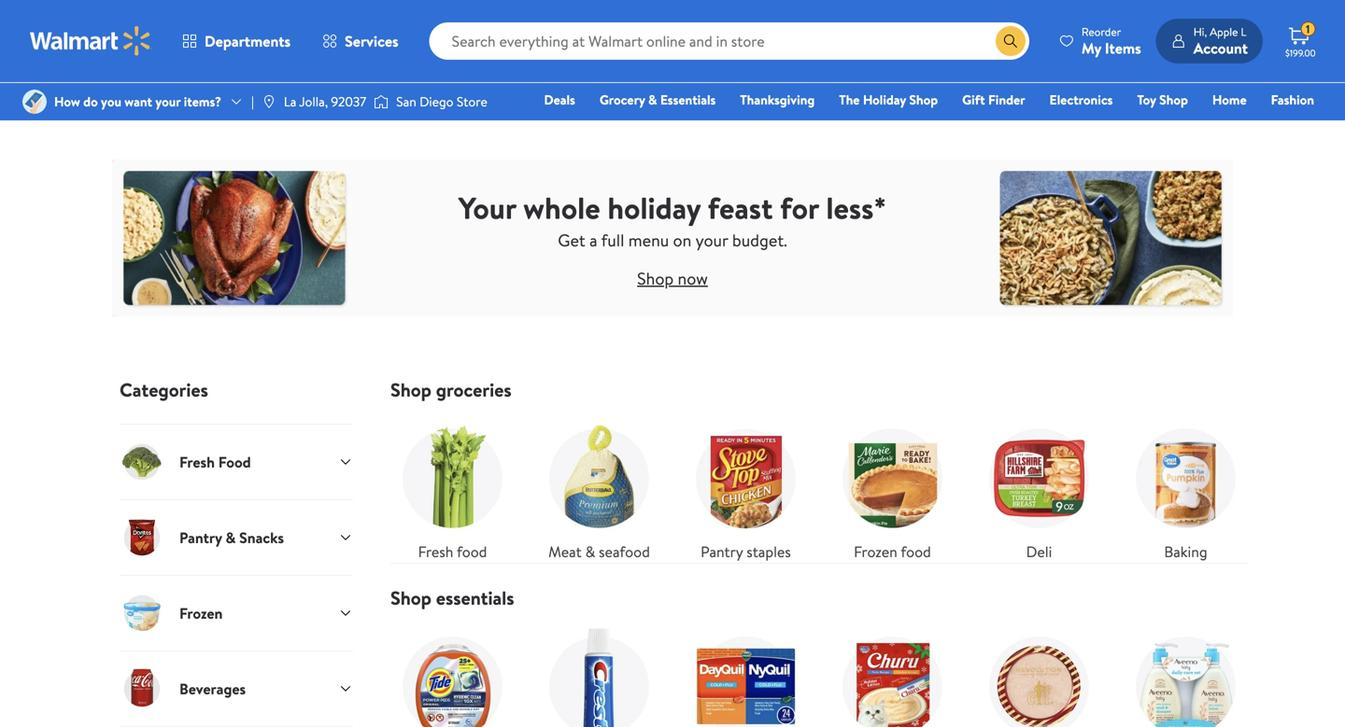 Task type: vqa. For each thing, say whether or not it's contained in the screenshot.
bottom FULFILLMENT
no



Task type: locate. For each thing, give the bounding box(es) containing it.
finder
[[988, 91, 1025, 109]]

shop now link
[[637, 267, 708, 290]]

shop down fresh food at bottom left
[[390, 585, 431, 611]]

departments
[[205, 31, 291, 51]]

pantry
[[179, 528, 222, 548], [701, 542, 743, 562]]

1 horizontal spatial food
[[901, 542, 931, 562]]

1 horizontal spatial pantry
[[701, 542, 743, 562]]

fresh left "food"
[[179, 452, 215, 472]]

account
[[1193, 38, 1248, 58]]

2 list from the top
[[379, 610, 1259, 728]]

pantry for pantry staples
[[701, 542, 743, 562]]

1 food from the left
[[457, 542, 487, 562]]

feast
[[708, 187, 773, 229]]

1 vertical spatial fresh
[[418, 542, 453, 562]]

0 horizontal spatial pantry
[[179, 528, 222, 548]]

shop for groceries
[[390, 377, 431, 403]]

1 vertical spatial your
[[696, 229, 728, 252]]

holiday
[[863, 91, 906, 109]]

1 vertical spatial list
[[379, 610, 1259, 728]]

pantry left snacks
[[179, 528, 222, 548]]

pantry & snacks button
[[120, 500, 353, 575]]

fresh up shop essentials
[[418, 542, 453, 562]]

fresh
[[179, 452, 215, 472], [418, 542, 453, 562]]

0 vertical spatial list
[[379, 402, 1259, 563]]

 image
[[22, 90, 47, 114], [374, 92, 389, 111]]

0 horizontal spatial fresh
[[179, 452, 215, 472]]

your inside your whole holiday feast for less* get a full menu on your budget.
[[696, 229, 728, 252]]

food
[[457, 542, 487, 562], [901, 542, 931, 562]]

baking link
[[1124, 417, 1248, 563]]

0 horizontal spatial  image
[[22, 90, 47, 114]]

you
[[101, 92, 121, 111]]

0 horizontal spatial frozen
[[179, 603, 223, 624]]

list containing fresh food
[[379, 402, 1259, 563]]

one debit
[[1171, 117, 1234, 135]]

fresh food button
[[120, 424, 353, 500]]

shop groceries
[[390, 377, 512, 403]]

0 vertical spatial frozen
[[854, 542, 897, 562]]

san
[[396, 92, 416, 111]]

shop
[[909, 91, 938, 109], [1159, 91, 1188, 109], [637, 267, 674, 290], [390, 377, 431, 403], [390, 585, 431, 611]]

your
[[458, 187, 516, 229]]

& inside "list"
[[585, 542, 595, 562]]

& left snacks
[[226, 528, 236, 548]]

& inside dropdown button
[[226, 528, 236, 548]]

walmart image
[[30, 26, 151, 56]]

categories
[[120, 377, 208, 403]]

apple
[[1210, 24, 1238, 40]]

walmart+
[[1258, 117, 1314, 135]]

fresh for fresh food
[[418, 542, 453, 562]]

frozen inside "list"
[[854, 542, 897, 562]]

meat
[[548, 542, 582, 562]]

shop now
[[637, 267, 708, 290]]

fashion
[[1271, 91, 1314, 109]]

fresh food
[[179, 452, 251, 472]]

0 vertical spatial fresh
[[179, 452, 215, 472]]

1 horizontal spatial your
[[696, 229, 728, 252]]

|
[[251, 92, 254, 111]]

services button
[[306, 19, 414, 64]]

holiday
[[607, 187, 701, 229]]

 image left san
[[374, 92, 389, 111]]

home
[[1212, 91, 1247, 109]]

your
[[155, 92, 181, 111], [696, 229, 728, 252]]

baking
[[1164, 542, 1207, 562]]

less*
[[826, 187, 887, 229]]

whole
[[523, 187, 600, 229]]

services
[[345, 31, 398, 51]]

registry
[[1099, 117, 1147, 135]]

frozen inside dropdown button
[[179, 603, 223, 624]]

1 horizontal spatial &
[[585, 542, 595, 562]]

fresh inside dropdown button
[[179, 452, 215, 472]]

& for seafood
[[585, 542, 595, 562]]

&
[[648, 91, 657, 109], [226, 528, 236, 548], [585, 542, 595, 562]]

1 vertical spatial frozen
[[179, 603, 223, 624]]

fresh food link
[[390, 417, 515, 563]]

92037
[[331, 92, 366, 111]]

beverages button
[[120, 651, 353, 727]]

electronics
[[1049, 91, 1113, 109]]

1 horizontal spatial fresh
[[418, 542, 453, 562]]

frozen for frozen
[[179, 603, 223, 624]]

pantry inside pantry & snacks dropdown button
[[179, 528, 222, 548]]

 image
[[261, 94, 276, 109]]

pantry left staples
[[701, 542, 743, 562]]

1 horizontal spatial  image
[[374, 92, 389, 111]]

shop left groceries
[[390, 377, 431, 403]]

toy
[[1137, 91, 1156, 109]]

0 horizontal spatial your
[[155, 92, 181, 111]]

list
[[379, 402, 1259, 563], [379, 610, 1259, 728]]

& for essentials
[[648, 91, 657, 109]]

seafood
[[599, 542, 650, 562]]

Search search field
[[429, 22, 1029, 60]]

items?
[[184, 92, 221, 111]]

pantry inside pantry staples link
[[701, 542, 743, 562]]

your right want
[[155, 92, 181, 111]]

diego
[[420, 92, 453, 111]]

food for fresh food
[[457, 542, 487, 562]]

 image left how
[[22, 90, 47, 114]]

hi, apple l account
[[1193, 24, 1248, 58]]

jolla,
[[299, 92, 328, 111]]

san diego store
[[396, 92, 487, 111]]

a
[[589, 229, 597, 252]]

shop left the now
[[637, 267, 674, 290]]

2 horizontal spatial &
[[648, 91, 657, 109]]

1 horizontal spatial frozen
[[854, 542, 897, 562]]

the holiday shop
[[839, 91, 938, 109]]

your right on
[[696, 229, 728, 252]]

0 horizontal spatial &
[[226, 528, 236, 548]]

deli link
[[977, 417, 1101, 563]]

2 food from the left
[[901, 542, 931, 562]]

& right 'meat'
[[585, 542, 595, 562]]

pantry for pantry & snacks
[[179, 528, 222, 548]]

0 horizontal spatial food
[[457, 542, 487, 562]]

gift
[[962, 91, 985, 109]]

the holiday shop link
[[831, 90, 946, 110]]

grocery & essentials link
[[591, 90, 724, 110]]

& right grocery
[[648, 91, 657, 109]]

pantry & snacks
[[179, 528, 284, 548]]

1 list from the top
[[379, 402, 1259, 563]]

frozen
[[854, 542, 897, 562], [179, 603, 223, 624]]

food
[[218, 452, 251, 472]]



Task type: describe. For each thing, give the bounding box(es) containing it.
list for shop groceries
[[379, 402, 1259, 563]]

electronics link
[[1041, 90, 1121, 110]]

hi,
[[1193, 24, 1207, 40]]

beverages
[[179, 679, 246, 699]]

budget.
[[732, 229, 787, 252]]

frozen food link
[[830, 417, 955, 563]]

 image for how
[[22, 90, 47, 114]]

0 vertical spatial your
[[155, 92, 181, 111]]

shop right holiday
[[909, 91, 938, 109]]

pantry staples
[[701, 542, 791, 562]]

snacks
[[239, 528, 284, 548]]

list for shop essentials
[[379, 610, 1259, 728]]

your whole holiday feast for less* get a full menu on your budget.
[[458, 187, 887, 252]]

essentials
[[660, 91, 716, 109]]

how do you want your items?
[[54, 92, 221, 111]]

deals link
[[536, 90, 584, 110]]

now
[[678, 267, 708, 290]]

menu
[[628, 229, 669, 252]]

la jolla, 92037
[[284, 92, 366, 111]]

$199.00
[[1285, 47, 1316, 59]]

 image for san
[[374, 92, 389, 111]]

fashion registry
[[1099, 91, 1314, 135]]

want
[[124, 92, 152, 111]]

for
[[780, 187, 819, 229]]

& for snacks
[[226, 528, 236, 548]]

fresh food
[[418, 542, 487, 562]]

get
[[558, 229, 585, 252]]

thanksgiving link
[[732, 90, 823, 110]]

toy shop
[[1137, 91, 1188, 109]]

gift finder link
[[954, 90, 1034, 110]]

do
[[83, 92, 98, 111]]

on
[[673, 229, 692, 252]]

la
[[284, 92, 296, 111]]

groceries
[[436, 377, 512, 403]]

one
[[1171, 117, 1199, 135]]

toy shop link
[[1129, 90, 1196, 110]]

shop essentials
[[390, 585, 514, 611]]

fresh for fresh food
[[179, 452, 215, 472]]

home link
[[1204, 90, 1255, 110]]

1
[[1306, 21, 1310, 37]]

grocery
[[600, 91, 645, 109]]

the
[[839, 91, 860, 109]]

one debit link
[[1163, 116, 1243, 136]]

deals
[[544, 91, 575, 109]]

meat & seafood
[[548, 542, 650, 562]]

your whole holiday feast for less. get a full menu on your budget. shop now. image
[[112, 158, 1233, 319]]

essentials
[[436, 585, 514, 611]]

gift finder
[[962, 91, 1025, 109]]

registry link
[[1091, 116, 1155, 136]]

store
[[457, 92, 487, 111]]

debit
[[1202, 117, 1234, 135]]

full
[[601, 229, 624, 252]]

reorder my items
[[1081, 24, 1141, 58]]

shop for essentials
[[390, 585, 431, 611]]

frozen for frozen food
[[854, 542, 897, 562]]

l
[[1241, 24, 1246, 40]]

thanksgiving
[[740, 91, 815, 109]]

reorder
[[1081, 24, 1121, 40]]

shop right toy
[[1159, 91, 1188, 109]]

fashion link
[[1262, 90, 1323, 110]]

meat & seafood link
[[537, 417, 661, 563]]

shop for now
[[637, 267, 674, 290]]

Walmart Site-Wide search field
[[429, 22, 1029, 60]]

grocery & essentials
[[600, 91, 716, 109]]

how
[[54, 92, 80, 111]]

deli
[[1026, 542, 1052, 562]]

search icon image
[[1003, 34, 1018, 49]]

departments button
[[166, 19, 306, 64]]

walmart+ link
[[1250, 116, 1323, 136]]

pantry staples link
[[684, 417, 808, 563]]

frozen food
[[854, 542, 931, 562]]

items
[[1105, 38, 1141, 58]]

my
[[1081, 38, 1101, 58]]

food for frozen food
[[901, 542, 931, 562]]

staples
[[747, 542, 791, 562]]



